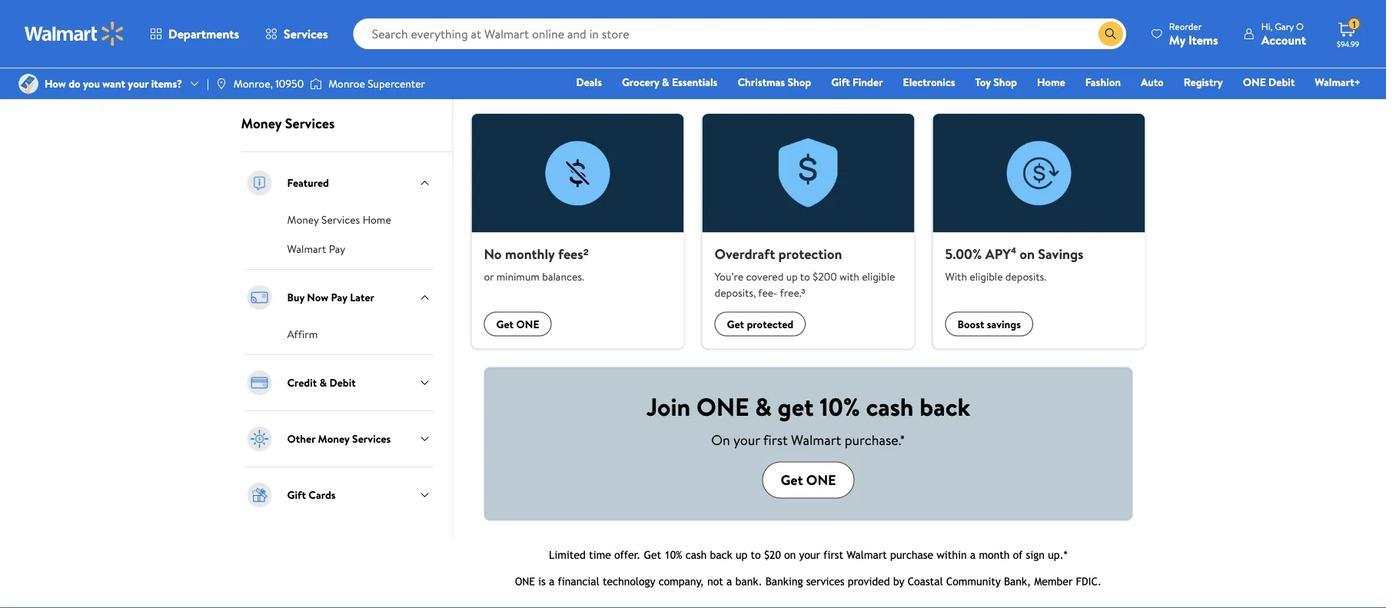 Task type: locate. For each thing, give the bounding box(es) containing it.
monroe,
[[234, 76, 273, 91]]

shop for christmas shop
[[788, 75, 812, 90]]

2 vertical spatial money
[[318, 432, 350, 447]]

home link
[[1031, 74, 1073, 90]]

1 horizontal spatial gift
[[832, 75, 850, 90]]

o
[[1297, 20, 1304, 33]]

0 horizontal spatial get one button
[[484, 312, 552, 337]]

Search search field
[[354, 18, 1127, 49]]

0 horizontal spatial walmart
[[287, 241, 326, 256]]

get
[[496, 316, 514, 331], [727, 316, 745, 331], [781, 470, 803, 489]]

eligible
[[862, 269, 896, 284], [970, 269, 1003, 284]]

or
[[484, 269, 494, 284]]

money
[[241, 114, 282, 133], [287, 212, 319, 227], [318, 432, 350, 447]]

gift
[[832, 75, 850, 90], [287, 488, 306, 503]]

0 vertical spatial get one
[[496, 316, 540, 331]]

& left get
[[755, 390, 772, 424]]

one inside no monthly fees² "list item"
[[516, 316, 540, 331]]

1
[[1353, 17, 1357, 31]]

up
[[787, 269, 798, 284]]

money right the other
[[318, 432, 350, 447]]

0 horizontal spatial  image
[[215, 78, 228, 90]]

one down minimum
[[516, 316, 540, 331]]

services up walmart pay link on the top
[[322, 212, 360, 227]]

get one for get one button in no monthly fees² "list item"
[[496, 316, 540, 331]]

your right on
[[734, 430, 761, 449]]

 image
[[310, 76, 322, 92], [215, 78, 228, 90]]

1 vertical spatial your
[[734, 430, 761, 449]]

eligible down apy⁴
[[970, 269, 1003, 284]]

covered
[[746, 269, 784, 284]]

want
[[102, 76, 125, 91]]

get down the first
[[781, 470, 803, 489]]

get for no
[[496, 316, 514, 331]]

pay down money services home
[[329, 241, 346, 256]]

& right grocery
[[662, 75, 670, 90]]

electronics
[[903, 75, 956, 90]]

you
[[83, 76, 100, 91]]

1 horizontal spatial walmart
[[792, 430, 842, 449]]

 image
[[18, 74, 38, 94]]

walmart+ link
[[1309, 74, 1368, 90]]

 image right 10950
[[310, 76, 322, 92]]

& right credit
[[320, 375, 327, 390]]

1 vertical spatial pay
[[331, 290, 348, 305]]

overdraft
[[715, 244, 775, 263]]

2 horizontal spatial &
[[755, 390, 772, 424]]

deals
[[576, 75, 602, 90]]

protected
[[747, 316, 794, 331]]

0 horizontal spatial get
[[496, 316, 514, 331]]

search icon image
[[1105, 28, 1117, 40]]

get one down the first
[[781, 470, 836, 489]]

gift left finder
[[832, 75, 850, 90]]

services
[[284, 25, 328, 42], [285, 114, 335, 133], [322, 212, 360, 227], [352, 432, 391, 447]]

shop right toy
[[994, 75, 1018, 90]]

money inside 'money services home' link
[[287, 212, 319, 227]]

0 horizontal spatial shop
[[788, 75, 812, 90]]

christmas shop
[[738, 75, 812, 90]]

finder
[[853, 75, 883, 90]]

affirm
[[287, 327, 318, 342]]

join
[[647, 390, 691, 424]]

0 vertical spatial gift
[[832, 75, 850, 90]]

walmart
[[287, 241, 326, 256], [792, 430, 842, 449]]

one inside join one & get 10% cash back on your first walmart purchase.*
[[697, 390, 750, 424]]

services right the other
[[352, 432, 391, 447]]

get protected button
[[715, 312, 806, 337]]

1 horizontal spatial  image
[[310, 76, 322, 92]]

essentials
[[672, 75, 718, 90]]

1 horizontal spatial &
[[662, 75, 670, 90]]

0 vertical spatial pay
[[329, 241, 346, 256]]

monroe, 10950
[[234, 76, 304, 91]]

gift cards image
[[244, 480, 275, 511]]

get one inside no monthly fees² "list item"
[[496, 316, 540, 331]]

get down minimum
[[496, 316, 514, 331]]

services inside popup button
[[284, 25, 328, 42]]

0 vertical spatial money
[[241, 114, 282, 133]]

2 shop from the left
[[994, 75, 1018, 90]]

1 horizontal spatial your
[[734, 430, 761, 449]]

& inside join one & get 10% cash back on your first walmart purchase.*
[[755, 390, 772, 424]]

1 eligible from the left
[[862, 269, 896, 284]]

0 horizontal spatial eligible
[[862, 269, 896, 284]]

 image for monroe supercenter
[[310, 76, 322, 92]]

services up 10950
[[284, 25, 328, 42]]

1 horizontal spatial debit
[[1269, 75, 1296, 90]]

one down join one & get 10% cash back on your first walmart purchase.*
[[807, 470, 836, 489]]

get
[[778, 390, 814, 424]]

gift left cards
[[287, 488, 306, 503]]

1 shop from the left
[[788, 75, 812, 90]]

gift for gift cards
[[287, 488, 306, 503]]

get one down minimum
[[496, 316, 540, 331]]

credit
[[287, 375, 317, 390]]

other money services image
[[244, 424, 275, 454]]

list containing no monthly fees²
[[463, 114, 1155, 349]]

grocery & essentials link
[[615, 74, 725, 90]]

affirm link
[[287, 325, 318, 342]]

eligible right with
[[862, 269, 896, 284]]

2 eligible from the left
[[970, 269, 1003, 284]]

0 vertical spatial get one button
[[484, 312, 552, 337]]

deals link
[[570, 74, 609, 90]]

list
[[463, 114, 1155, 349]]

1 vertical spatial debit
[[330, 375, 356, 390]]

debit down account
[[1269, 75, 1296, 90]]

1 horizontal spatial eligible
[[970, 269, 1003, 284]]

one
[[1244, 75, 1267, 90], [516, 316, 540, 331], [697, 390, 750, 424], [807, 470, 836, 489]]

other money services
[[287, 432, 391, 447]]

0 horizontal spatial &
[[320, 375, 327, 390]]

1 vertical spatial money
[[287, 212, 319, 227]]

walmart image
[[25, 22, 125, 46]]

boost savings
[[958, 316, 1021, 331]]

do
[[69, 76, 81, 91]]

 image right |
[[215, 78, 228, 90]]

money services home link
[[287, 211, 391, 228]]

hi, gary o account
[[1262, 20, 1307, 48]]

get inside "button"
[[727, 316, 745, 331]]

get inside no monthly fees² "list item"
[[496, 316, 514, 331]]

shop for toy shop
[[994, 75, 1018, 90]]

|
[[207, 76, 209, 91]]

overdraft protection. you're covered up to two hundred dollars with direct deposit, fee-free. superscript three. get protected. image
[[703, 114, 915, 233]]

how do you want your items?
[[45, 76, 182, 91]]

money up walmart pay link on the top
[[287, 212, 319, 227]]

services button
[[252, 15, 341, 52]]

your
[[128, 76, 149, 91], [734, 430, 761, 449]]

0 horizontal spatial gift
[[287, 488, 306, 503]]

one right registry link
[[1244, 75, 1267, 90]]

1 horizontal spatial get one
[[781, 470, 836, 489]]

1 horizontal spatial get one button
[[763, 462, 855, 499]]

gift cards
[[287, 488, 336, 503]]

how
[[45, 76, 66, 91]]

auto
[[1141, 75, 1164, 90]]

no monthly fees superscript two. or minimum balances. get one. image
[[472, 114, 684, 233]]

buy now pay later
[[287, 290, 375, 305]]

5.00%
[[946, 244, 983, 263]]

money for money services home
[[287, 212, 319, 227]]

1 vertical spatial walmart
[[792, 430, 842, 449]]

monroe supercenter
[[329, 76, 425, 91]]

deposits.
[[1006, 269, 1047, 284]]

1 horizontal spatial home
[[1038, 75, 1066, 90]]

get one button down the first
[[763, 462, 855, 499]]

fees²
[[558, 244, 589, 263]]

walmart down money services home
[[287, 241, 326, 256]]

grocery & essentials
[[622, 75, 718, 90]]

account
[[1262, 31, 1307, 48]]

on
[[712, 430, 730, 449]]

1 horizontal spatial get
[[727, 316, 745, 331]]

shop right christmas
[[788, 75, 812, 90]]

0 vertical spatial walmart
[[287, 241, 326, 256]]

5.00% apy superscript four on savings. with eligible deposits. boost savings. image
[[933, 114, 1146, 233]]

cards
[[309, 488, 336, 503]]

money down monroe, 10950 at left
[[241, 114, 282, 133]]

get one button
[[484, 312, 552, 337], [763, 462, 855, 499]]

walmart down get
[[792, 430, 842, 449]]

money services
[[241, 114, 335, 133]]

0 vertical spatial debit
[[1269, 75, 1296, 90]]

your right want
[[128, 76, 149, 91]]

debit right credit
[[330, 375, 356, 390]]

1 horizontal spatial shop
[[994, 75, 1018, 90]]

get for overdraft
[[727, 316, 745, 331]]

overdraft protection list item
[[693, 114, 924, 349]]

10%
[[820, 390, 861, 424]]

get one button down minimum
[[484, 312, 552, 337]]

0 horizontal spatial home
[[363, 212, 391, 227]]

debit
[[1269, 75, 1296, 90], [330, 375, 356, 390]]

0 vertical spatial your
[[128, 76, 149, 91]]

 image for monroe, 10950
[[215, 78, 228, 90]]

get down deposits,
[[727, 316, 745, 331]]

0 horizontal spatial get one
[[496, 316, 540, 331]]

1 vertical spatial gift
[[287, 488, 306, 503]]

no monthly fees² list item
[[463, 114, 693, 349]]

1 vertical spatial get one
[[781, 470, 836, 489]]

free.³
[[780, 285, 805, 300]]

hi,
[[1262, 20, 1273, 33]]

pay right now
[[331, 290, 348, 305]]

one up on
[[697, 390, 750, 424]]



Task type: describe. For each thing, give the bounding box(es) containing it.
monroe
[[329, 76, 365, 91]]

join one & get 10% cash back on your first walmart purchase.*
[[647, 390, 971, 449]]

no
[[484, 244, 502, 263]]

with
[[946, 269, 968, 284]]

& for grocery
[[662, 75, 670, 90]]

0 horizontal spatial your
[[128, 76, 149, 91]]

deposits,
[[715, 285, 756, 300]]

christmas
[[738, 75, 785, 90]]

featured image
[[244, 168, 275, 198]]

you're
[[715, 269, 744, 284]]

fashion
[[1086, 75, 1121, 90]]

credit & debit image
[[244, 368, 275, 398]]

1 vertical spatial get one button
[[763, 462, 855, 499]]

Walmart Site-Wide search field
[[354, 18, 1127, 49]]

cash
[[867, 390, 914, 424]]

get one button inside no monthly fees² "list item"
[[484, 312, 552, 337]]

buy
[[287, 290, 305, 305]]

money services home
[[287, 212, 391, 227]]

eligible inside overdraft protection you're covered up to $200 with eligible deposits, fee- free.³
[[862, 269, 896, 284]]

fashion link
[[1079, 74, 1128, 90]]

apy⁴
[[986, 244, 1017, 263]]

to
[[801, 269, 811, 284]]

no monthly fees² or minimum balances.
[[484, 244, 589, 284]]

$94.99
[[1338, 38, 1360, 49]]

departments button
[[137, 15, 252, 52]]

items
[[1189, 31, 1219, 48]]

debit with rewards. get three percent cash back at walmart up to fifty dollars a year¹. terms apply. get one. image
[[229, 0, 1164, 92]]

items?
[[151, 76, 182, 91]]

one debit
[[1244, 75, 1296, 90]]

featured
[[287, 175, 329, 190]]

supercenter
[[368, 76, 425, 91]]

toy shop
[[976, 75, 1018, 90]]

one inside the one debit link
[[1244, 75, 1267, 90]]

savings
[[987, 316, 1021, 331]]

get one for bottom get one button
[[781, 470, 836, 489]]

boost
[[958, 316, 985, 331]]

fee-
[[759, 285, 778, 300]]

walmart pay link
[[287, 240, 346, 257]]

toy shop link
[[969, 74, 1024, 90]]

gift finder
[[832, 75, 883, 90]]

services down 10950
[[285, 114, 335, 133]]

eligible inside 5.00% apy⁴ on savings with eligible deposits.
[[970, 269, 1003, 284]]

departments
[[168, 25, 239, 42]]

& for credit
[[320, 375, 327, 390]]

walmart+
[[1316, 75, 1361, 90]]

5.00% apy⁴ on savings with eligible deposits.
[[946, 244, 1084, 284]]

with
[[840, 269, 860, 284]]

walmart inside join one & get 10% cash back on your first walmart purchase.*
[[792, 430, 842, 449]]

protection
[[779, 244, 843, 263]]

5.00% apy⁴ on savings list item
[[924, 114, 1155, 349]]

registry link
[[1177, 74, 1230, 90]]

other
[[287, 432, 316, 447]]

registry
[[1184, 75, 1224, 90]]

0 vertical spatial home
[[1038, 75, 1066, 90]]

balances.
[[542, 269, 584, 284]]

now
[[307, 290, 329, 305]]

1 vertical spatial home
[[363, 212, 391, 227]]

toy
[[976, 75, 991, 90]]

reorder
[[1170, 20, 1202, 33]]

gary
[[1275, 20, 1294, 33]]

my
[[1170, 31, 1186, 48]]

auto link
[[1135, 74, 1171, 90]]

credit & debit
[[287, 375, 356, 390]]

buy now pay later image
[[244, 282, 275, 313]]

walmart pay
[[287, 241, 346, 256]]

grocery
[[622, 75, 660, 90]]

christmas shop link
[[731, 74, 819, 90]]

electronics link
[[897, 74, 963, 90]]

later
[[350, 290, 375, 305]]

2 horizontal spatial get
[[781, 470, 803, 489]]

first
[[764, 430, 788, 449]]

your inside join one & get 10% cash back on your first walmart purchase.*
[[734, 430, 761, 449]]

monthly
[[505, 244, 555, 263]]

0 horizontal spatial debit
[[330, 375, 356, 390]]

purchase.*
[[845, 430, 906, 449]]

one debit link
[[1237, 74, 1302, 90]]

gift for gift finder
[[832, 75, 850, 90]]

overdraft protection you're covered up to $200 with eligible deposits, fee- free.³
[[715, 244, 896, 300]]

on
[[1020, 244, 1035, 263]]

gift finder link
[[825, 74, 890, 90]]

10950
[[276, 76, 304, 91]]

back
[[920, 390, 971, 424]]

money for money services
[[241, 114, 282, 133]]

reorder my items
[[1170, 20, 1219, 48]]

boost savings button
[[946, 312, 1034, 337]]

minimum
[[497, 269, 540, 284]]



Task type: vqa. For each thing, say whether or not it's contained in the screenshot.


